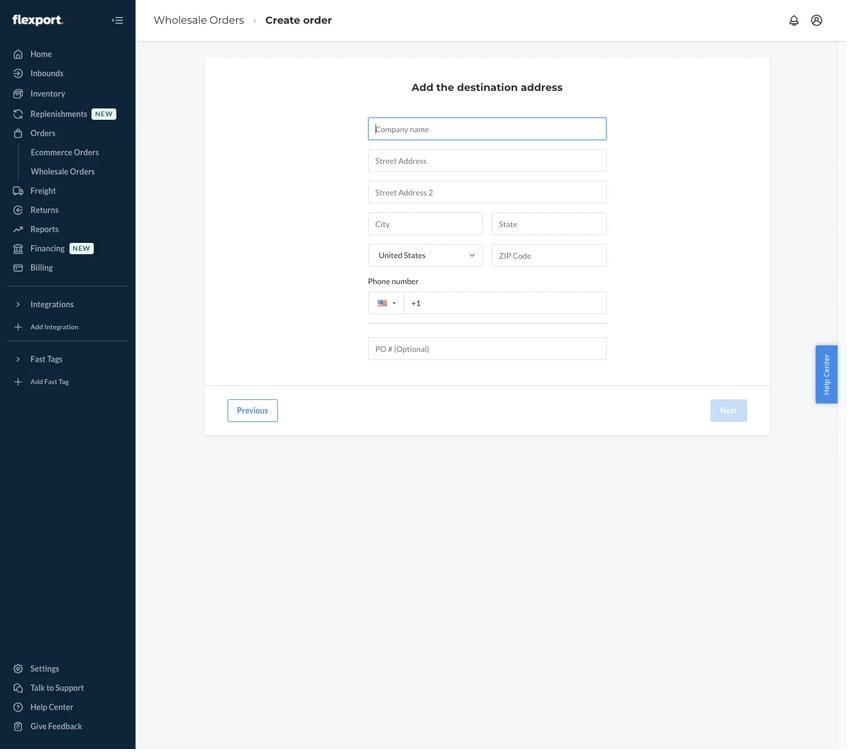 Task type: locate. For each thing, give the bounding box(es) containing it.
create
[[266, 14, 301, 26]]

0 horizontal spatial help center
[[31, 703, 73, 712]]

add left integration
[[31, 323, 43, 332]]

replenishments
[[31, 109, 87, 119]]

previous button
[[228, 400, 278, 422]]

wholesale
[[154, 14, 207, 26], [31, 167, 68, 176]]

talk
[[31, 684, 45, 693]]

add down "fast tags"
[[31, 378, 43, 386]]

0 horizontal spatial center
[[49, 703, 73, 712]]

talk to support
[[31, 684, 84, 693]]

center
[[822, 354, 832, 377], [49, 703, 73, 712]]

previous
[[237, 406, 268, 416]]

1 vertical spatial help center
[[31, 703, 73, 712]]

1 vertical spatial add
[[31, 323, 43, 332]]

breadcrumbs navigation
[[145, 4, 341, 37]]

add the destination address
[[412, 81, 563, 94]]

0 vertical spatial center
[[822, 354, 832, 377]]

give feedback
[[31, 722, 82, 732]]

tag
[[59, 378, 69, 386]]

integrations
[[31, 300, 74, 309]]

give
[[31, 722, 47, 732]]

help
[[822, 379, 832, 395], [31, 703, 47, 712]]

feedback
[[48, 722, 82, 732]]

next button
[[711, 400, 748, 422]]

orders left create
[[210, 14, 244, 26]]

settings
[[31, 664, 59, 674]]

1 vertical spatial wholesale
[[31, 167, 68, 176]]

billing
[[31, 263, 53, 273]]

add for add fast tag
[[31, 378, 43, 386]]

1 horizontal spatial wholesale
[[154, 14, 207, 26]]

help center
[[822, 354, 832, 395], [31, 703, 73, 712]]

next
[[721, 406, 738, 416]]

inventory
[[31, 89, 65, 98]]

new for financing
[[73, 244, 91, 253]]

1 horizontal spatial wholesale orders
[[154, 14, 244, 26]]

1 (702) 123-4567 telephone field
[[368, 292, 607, 314]]

fast left tags
[[31, 354, 46, 364]]

0 vertical spatial add
[[412, 81, 434, 94]]

help center button
[[817, 346, 838, 404]]

PO # (Optional) text field
[[368, 338, 607, 360]]

new
[[95, 110, 113, 118], [73, 244, 91, 253]]

phone number
[[368, 276, 419, 286]]

support
[[56, 684, 84, 693]]

add left the
[[412, 81, 434, 94]]

1 vertical spatial wholesale orders
[[31, 167, 95, 176]]

new down reports link
[[73, 244, 91, 253]]

ecommerce
[[31, 148, 72, 157]]

orders inside breadcrumbs navigation
[[210, 14, 244, 26]]

wholesale orders link
[[154, 14, 244, 26], [25, 163, 129, 181]]

settings link
[[7, 660, 129, 678]]

open account menu image
[[811, 14, 824, 27]]

0 horizontal spatial wholesale orders link
[[25, 163, 129, 181]]

orders down 'orders' link
[[74, 148, 99, 157]]

0 horizontal spatial wholesale orders
[[31, 167, 95, 176]]

fast left tag
[[44, 378, 57, 386]]

1 vertical spatial new
[[73, 244, 91, 253]]

add fast tag link
[[7, 373, 129, 391]]

fast
[[31, 354, 46, 364], [44, 378, 57, 386]]

address
[[521, 81, 563, 94]]

orders down ecommerce orders link
[[70, 167, 95, 176]]

1 horizontal spatial center
[[822, 354, 832, 377]]

0 vertical spatial fast
[[31, 354, 46, 364]]

reports
[[31, 224, 59, 234]]

ecommerce orders link
[[25, 144, 129, 162]]

add
[[412, 81, 434, 94], [31, 323, 43, 332], [31, 378, 43, 386]]

add for add integration
[[31, 323, 43, 332]]

2 vertical spatial add
[[31, 378, 43, 386]]

1 horizontal spatial help
[[822, 379, 832, 395]]

new up 'orders' link
[[95, 110, 113, 118]]

0 vertical spatial help
[[822, 379, 832, 395]]

0 vertical spatial wholesale
[[154, 14, 207, 26]]

0 vertical spatial new
[[95, 110, 113, 118]]

0 vertical spatial help center
[[822, 354, 832, 395]]

center inside button
[[822, 354, 832, 377]]

add integration link
[[7, 318, 129, 336]]

inbounds link
[[7, 64, 129, 83]]

1 horizontal spatial help center
[[822, 354, 832, 395]]

wholesale orders
[[154, 14, 244, 26], [31, 167, 95, 176]]

1 horizontal spatial new
[[95, 110, 113, 118]]

united states: + 1 image
[[393, 302, 396, 304]]

create order
[[266, 14, 332, 26]]

Company name text field
[[368, 118, 607, 140]]

orders
[[210, 14, 244, 26], [31, 128, 56, 138], [74, 148, 99, 157], [70, 167, 95, 176]]

1 vertical spatial help
[[31, 703, 47, 712]]

0 vertical spatial wholesale orders
[[154, 14, 244, 26]]

0 horizontal spatial new
[[73, 244, 91, 253]]

1 horizontal spatial wholesale orders link
[[154, 14, 244, 26]]

united states
[[379, 250, 426, 260]]

ecommerce orders
[[31, 148, 99, 157]]



Task type: vqa. For each thing, say whether or not it's contained in the screenshot.
rightmost usd
no



Task type: describe. For each thing, give the bounding box(es) containing it.
0 horizontal spatial help
[[31, 703, 47, 712]]

fast tags
[[31, 354, 63, 364]]

destination
[[458, 81, 518, 94]]

order
[[303, 14, 332, 26]]

tags
[[47, 354, 63, 364]]

State text field
[[492, 213, 607, 235]]

help center link
[[7, 699, 129, 717]]

open notifications image
[[788, 14, 802, 27]]

phone
[[368, 276, 391, 286]]

financing
[[31, 244, 65, 253]]

integrations button
[[7, 296, 129, 314]]

add integration
[[31, 323, 79, 332]]

inventory link
[[7, 85, 129, 103]]

ZIP Code text field
[[492, 244, 607, 267]]

returns link
[[7, 201, 129, 219]]

freight link
[[7, 182, 129, 200]]

new for replenishments
[[95, 110, 113, 118]]

0 vertical spatial wholesale orders link
[[154, 14, 244, 26]]

1 vertical spatial fast
[[44, 378, 57, 386]]

0 horizontal spatial wholesale
[[31, 167, 68, 176]]

Street Address text field
[[368, 149, 607, 172]]

billing link
[[7, 259, 129, 277]]

united
[[379, 250, 403, 260]]

City text field
[[368, 213, 483, 235]]

Street Address 2 text field
[[368, 181, 607, 204]]

help center inside button
[[822, 354, 832, 395]]

talk to support button
[[7, 680, 129, 698]]

reports link
[[7, 220, 129, 239]]

orders up ecommerce
[[31, 128, 56, 138]]

add fast tag
[[31, 378, 69, 386]]

1 vertical spatial center
[[49, 703, 73, 712]]

give feedback button
[[7, 718, 129, 736]]

flexport logo image
[[12, 15, 63, 26]]

help inside button
[[822, 379, 832, 395]]

number
[[392, 276, 419, 286]]

close navigation image
[[111, 14, 124, 27]]

orders link
[[7, 124, 129, 142]]

returns
[[31, 205, 59, 215]]

to
[[46, 684, 54, 693]]

home link
[[7, 45, 129, 63]]

create order link
[[266, 14, 332, 26]]

wholesale inside breadcrumbs navigation
[[154, 14, 207, 26]]

home
[[31, 49, 52, 59]]

inbounds
[[31, 68, 63, 78]]

integration
[[44, 323, 79, 332]]

add for add the destination address
[[412, 81, 434, 94]]

wholesale orders inside breadcrumbs navigation
[[154, 14, 244, 26]]

1 vertical spatial wholesale orders link
[[25, 163, 129, 181]]

fast tags button
[[7, 351, 129, 369]]

fast inside dropdown button
[[31, 354, 46, 364]]

the
[[437, 81, 455, 94]]

freight
[[31, 186, 56, 196]]

states
[[404, 250, 426, 260]]



